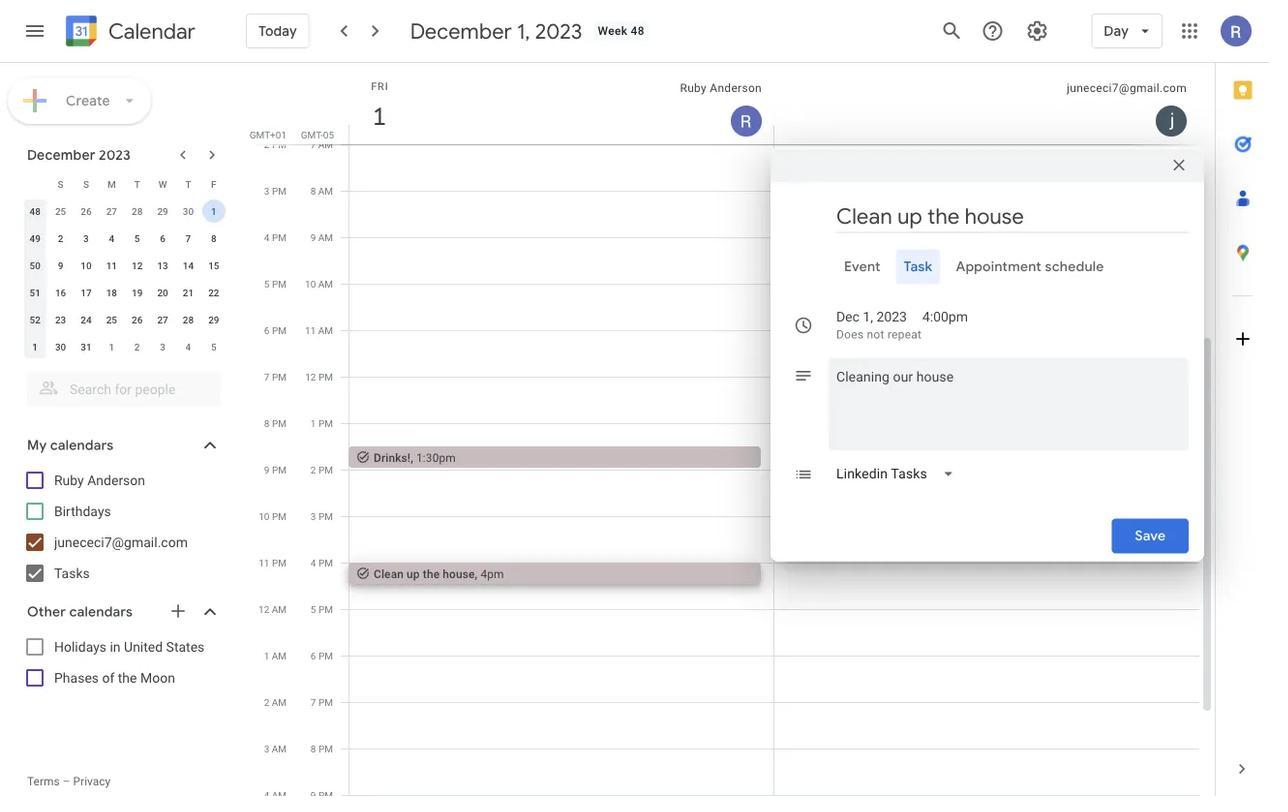 Task type: describe. For each thing, give the bounding box(es) containing it.
1 vertical spatial 7 pm
[[311, 696, 333, 708]]

2 right 9 pm
[[311, 464, 316, 475]]

united
[[124, 639, 163, 655]]

11 for 11
[[106, 260, 117, 271]]

7 inside row
[[186, 232, 191, 244]]

clean
[[374, 567, 404, 581]]

28 for the november 28 "element"
[[132, 205, 143, 217]]

phases of the moon
[[54, 670, 175, 686]]

5 left 10 am
[[264, 278, 270, 290]]

day button
[[1092, 8, 1163, 54]]

holidays in united states
[[54, 639, 205, 655]]

my
[[27, 437, 47, 454]]

13
[[157, 260, 168, 271]]

29 for 29 'element'
[[208, 314, 219, 325]]

task
[[904, 258, 933, 276]]

1 vertical spatial 8 pm
[[311, 743, 333, 754]]

22
[[208, 287, 219, 298]]

does not repeat
[[837, 328, 922, 341]]

5 right january 4 "element"
[[211, 341, 217, 352]]

terms link
[[27, 775, 60, 788]]

am for 2 am
[[272, 696, 287, 708]]

week 48
[[598, 24, 645, 38]]

12 for 12 am
[[259, 603, 269, 615]]

1 column header
[[349, 63, 775, 144]]

1, for december
[[517, 17, 530, 45]]

13 element
[[151, 254, 174, 277]]

0 vertical spatial 2 pm
[[264, 138, 287, 150]]

anderson inside 1 column header
[[710, 81, 762, 95]]

2 right 49
[[58, 232, 63, 244]]

0 vertical spatial 4 pm
[[264, 231, 287, 243]]

4 inside "element"
[[186, 341, 191, 352]]

privacy
[[73, 775, 111, 788]]

phases
[[54, 670, 99, 686]]

calendar element
[[62, 12, 195, 54]]

appointment schedule
[[956, 258, 1104, 276]]

december 1, 2023
[[410, 17, 583, 45]]

1 vertical spatial 4 pm
[[311, 557, 333, 568]]

gmt-
[[301, 129, 323, 140]]

3 am
[[264, 743, 287, 754]]

today button
[[246, 8, 310, 54]]

9 for 9 pm
[[264, 464, 270, 475]]

3 down november 26 element
[[83, 232, 89, 244]]

6 inside row
[[160, 232, 166, 244]]

5 right 12 am
[[311, 603, 316, 615]]

dec 1, 2023
[[837, 309, 907, 325]]

pm down 1 pm
[[319, 464, 333, 475]]

1 pm
[[311, 417, 333, 429]]

december for december 2023
[[27, 146, 95, 164]]

11 pm
[[259, 557, 287, 568]]

w
[[158, 178, 167, 190]]

up
[[407, 567, 420, 581]]

2 up 3 am
[[264, 696, 269, 708]]

7 right 2 am
[[311, 696, 316, 708]]

1 cell
[[201, 198, 227, 225]]

november 28 element
[[126, 199, 149, 223]]

1 vertical spatial 5 pm
[[311, 603, 333, 615]]

row containing 1
[[22, 333, 227, 360]]

not
[[867, 328, 885, 341]]

event button
[[837, 249, 889, 284]]

am for 7 am
[[318, 138, 333, 150]]

–
[[63, 775, 70, 788]]

other calendars button
[[4, 597, 240, 628]]

drinks! , 1:30pm
[[374, 451, 456, 464]]

52
[[30, 314, 41, 325]]

0 vertical spatial 48
[[631, 24, 645, 38]]

1 horizontal spatial 6 pm
[[311, 650, 333, 661]]

23
[[55, 314, 66, 325]]

in
[[110, 639, 121, 655]]

1 down 12 pm
[[311, 417, 316, 429]]

1 am
[[264, 650, 287, 661]]

48 inside row
[[30, 205, 41, 217]]

Add description text field
[[829, 366, 1189, 435]]

0 horizontal spatial 3 pm
[[264, 185, 287, 197]]

3 down 2 am
[[264, 743, 269, 754]]

4:00pm
[[923, 309, 968, 325]]

birthdays
[[54, 503, 111, 519]]

day
[[1104, 22, 1129, 40]]

30 element
[[49, 335, 72, 358]]

create button
[[8, 77, 151, 124]]

27 for 27 element
[[157, 314, 168, 325]]

Search for people text field
[[39, 372, 209, 407]]

appointment schedule button
[[948, 249, 1112, 284]]

12 am
[[259, 603, 287, 615]]

2023 for december 1, 2023
[[535, 17, 583, 45]]

dec
[[837, 309, 860, 325]]

12 pm
[[305, 371, 333, 383]]

26 for 26 element
[[132, 314, 143, 325]]

house
[[443, 567, 475, 581]]

1 grid
[[248, 63, 1215, 796]]

1 inside cell
[[211, 205, 217, 217]]

pm left 8 am
[[272, 185, 287, 197]]

25 for 25 element
[[106, 314, 117, 325]]

1 right 31 element
[[109, 341, 114, 352]]

clean up the house , 4pm
[[374, 567, 504, 581]]

2 vertical spatial 6
[[311, 650, 316, 661]]

25 for november 25 element
[[55, 205, 66, 217]]

pm right 3 am
[[319, 743, 333, 754]]

4 left 9 am on the top of page
[[264, 231, 270, 243]]

0 horizontal spatial 7 pm
[[264, 371, 287, 383]]

27 for november 27 element
[[106, 205, 117, 217]]

am for 1 am
[[272, 650, 287, 661]]

10 am
[[305, 278, 333, 290]]

november 25 element
[[49, 199, 72, 223]]

50
[[30, 260, 41, 271]]

m
[[107, 178, 116, 190]]

0 vertical spatial 8 pm
[[264, 417, 287, 429]]

pm up 1 pm
[[319, 371, 333, 383]]

4pm
[[481, 567, 504, 581]]

gmt-05
[[301, 129, 334, 140]]

add other calendars image
[[169, 601, 188, 621]]

49
[[30, 232, 41, 244]]

am for 9 am
[[318, 231, 333, 243]]

gmt+01
[[250, 129, 287, 140]]

1 horizontal spatial 3 pm
[[311, 510, 333, 522]]

1 down 12 am
[[264, 650, 269, 661]]

1 left "30" element
[[32, 341, 38, 352]]

8 inside row
[[211, 232, 217, 244]]

17 element
[[75, 281, 98, 304]]

1 horizontal spatial ,
[[475, 567, 478, 581]]

2 am
[[264, 696, 287, 708]]

the for of
[[118, 670, 137, 686]]

ruby anderson inside 1 column header
[[680, 81, 762, 95]]

14 element
[[177, 254, 200, 277]]

week
[[598, 24, 628, 38]]

task button
[[896, 249, 941, 284]]

calendar
[[108, 18, 195, 45]]

20 element
[[151, 281, 174, 304]]

8 am
[[311, 185, 333, 197]]

november 29 element
[[151, 199, 174, 223]]

schedule
[[1045, 258, 1104, 276]]

8 right 3 am
[[311, 743, 316, 754]]

26 for november 26 element
[[81, 205, 92, 217]]

main drawer image
[[23, 19, 46, 43]]

2 left gmt-
[[264, 138, 270, 150]]

december 2023
[[27, 146, 131, 164]]

pm left 10 am
[[272, 278, 287, 290]]

16
[[55, 287, 66, 298]]

fri
[[371, 80, 389, 92]]

pm right 2 am
[[319, 696, 333, 708]]

14
[[183, 260, 194, 271]]

calendar heading
[[105, 18, 195, 45]]

pm left gmt-
[[272, 138, 287, 150]]

today
[[259, 22, 297, 40]]

10 element
[[75, 254, 98, 277]]

10 for 10
[[81, 260, 92, 271]]

1:30pm
[[416, 451, 456, 464]]

10 for 10 pm
[[259, 510, 270, 522]]

20
[[157, 287, 168, 298]]

junececi7@gmail.com column header
[[774, 63, 1200, 144]]

1 vertical spatial 2023
[[99, 146, 131, 164]]

other calendars
[[27, 603, 133, 621]]

1 t from the left
[[134, 178, 140, 190]]

terms
[[27, 775, 60, 788]]

1 s from the left
[[58, 178, 64, 190]]

pm left 9 am on the top of page
[[272, 231, 287, 243]]

18
[[106, 287, 117, 298]]

19 element
[[126, 281, 149, 304]]

terms – privacy
[[27, 775, 111, 788]]

pm right "1 am"
[[319, 650, 333, 661]]



Task type: vqa. For each thing, say whether or not it's contained in the screenshot.
Mon associated with Mon
no



Task type: locate. For each thing, give the bounding box(es) containing it.
7 pm
[[264, 371, 287, 383], [311, 696, 333, 708]]

tab list containing event
[[786, 249, 1189, 284]]

12 down 11 pm at the left of the page
[[259, 603, 269, 615]]

29 element
[[202, 308, 225, 331]]

4 row from the top
[[22, 252, 227, 279]]

0 horizontal spatial ruby
[[54, 472, 84, 488]]

am for 12 am
[[272, 603, 287, 615]]

january 1 element
[[100, 335, 123, 358]]

2 horizontal spatial 9
[[311, 231, 316, 243]]

does
[[837, 328, 864, 341]]

5 down the november 28 "element"
[[134, 232, 140, 244]]

0 vertical spatial 7 pm
[[264, 371, 287, 383]]

19
[[132, 287, 143, 298]]

9 for 9
[[58, 260, 63, 271]]

row group
[[22, 198, 227, 360]]

1 vertical spatial ruby anderson
[[54, 472, 145, 488]]

0 vertical spatial 28
[[132, 205, 143, 217]]

8 up 9 pm
[[264, 417, 270, 429]]

0 horizontal spatial the
[[118, 670, 137, 686]]

11
[[106, 260, 117, 271], [305, 324, 316, 336], [259, 557, 270, 568]]

appointment
[[956, 258, 1042, 276]]

1 horizontal spatial s
[[83, 178, 89, 190]]

the
[[423, 567, 440, 581], [118, 670, 137, 686]]

f
[[211, 178, 216, 190]]

7 pm right 2 am
[[311, 696, 333, 708]]

t right m at the left top of the page
[[134, 178, 140, 190]]

event
[[844, 258, 881, 276]]

0 horizontal spatial 6 pm
[[264, 324, 287, 336]]

t right w
[[185, 178, 191, 190]]

2 vertical spatial 11
[[259, 557, 270, 568]]

12 inside row
[[132, 260, 143, 271]]

22 element
[[202, 281, 225, 304]]

friday, december 1 element
[[357, 94, 402, 138]]

27 element
[[151, 308, 174, 331]]

12 for 12 pm
[[305, 371, 316, 383]]

30
[[183, 205, 194, 217], [55, 341, 66, 352]]

pm left the 11 am
[[272, 324, 287, 336]]

7 down 'november 30' "element"
[[186, 232, 191, 244]]

january 2 element
[[126, 335, 149, 358]]

am for 10 am
[[318, 278, 333, 290]]

december 2023 grid
[[18, 170, 227, 360]]

pm right 12 am
[[319, 603, 333, 615]]

30 for "30" element
[[55, 341, 66, 352]]

calendars inside other calendars dropdown button
[[69, 603, 133, 621]]

6 down november 29 element
[[160, 232, 166, 244]]

2023 left week
[[535, 17, 583, 45]]

2023 up m at the left top of the page
[[99, 146, 131, 164]]

0 vertical spatial calendars
[[50, 437, 114, 454]]

23 element
[[49, 308, 72, 331]]

2 horizontal spatial 10
[[305, 278, 316, 290]]

repeat
[[888, 328, 922, 341]]

0 horizontal spatial 11
[[106, 260, 117, 271]]

11 for 11 pm
[[259, 557, 270, 568]]

am for 3 am
[[272, 743, 287, 754]]

1 vertical spatial 29
[[208, 314, 219, 325]]

8
[[311, 185, 316, 197], [211, 232, 217, 244], [264, 417, 270, 429], [311, 743, 316, 754]]

1 vertical spatial 25
[[106, 314, 117, 325]]

4 pm right 11 pm at the left of the page
[[311, 557, 333, 568]]

row containing s
[[22, 170, 227, 198]]

4 right the january 3 element in the top of the page
[[186, 341, 191, 352]]

1 vertical spatial 9
[[58, 260, 63, 271]]

17
[[81, 287, 92, 298]]

anderson
[[710, 81, 762, 95], [87, 472, 145, 488]]

calendars right my
[[50, 437, 114, 454]]

2
[[264, 138, 270, 150], [58, 232, 63, 244], [134, 341, 140, 352], [311, 464, 316, 475], [264, 696, 269, 708]]

calendars
[[50, 437, 114, 454], [69, 603, 133, 621]]

4
[[264, 231, 270, 243], [109, 232, 114, 244], [186, 341, 191, 352], [311, 557, 316, 568]]

1 vertical spatial december
[[27, 146, 95, 164]]

25 left november 26 element
[[55, 205, 66, 217]]

2 horizontal spatial 6
[[311, 650, 316, 661]]

1 horizontal spatial 1,
[[863, 309, 873, 325]]

0 vertical spatial 9
[[311, 231, 316, 243]]

27
[[106, 205, 117, 217], [157, 314, 168, 325]]

26 element
[[126, 308, 149, 331]]

2 horizontal spatial 12
[[305, 371, 316, 383]]

am up 12 pm
[[318, 324, 333, 336]]

3 row from the top
[[22, 225, 227, 252]]

1, for dec
[[863, 309, 873, 325]]

pm down 10 pm at the left
[[272, 557, 287, 568]]

6 left the 11 am
[[264, 324, 270, 336]]

24 element
[[75, 308, 98, 331]]

0 vertical spatial 3 pm
[[264, 185, 287, 197]]

the inside 1 grid
[[423, 567, 440, 581]]

junececi7@gmail.com inside my calendars list
[[54, 534, 188, 550]]

calendars for my calendars
[[50, 437, 114, 454]]

row containing 52
[[22, 306, 227, 333]]

1 horizontal spatial 29
[[208, 314, 219, 325]]

26 inside 26 element
[[132, 314, 143, 325]]

anderson inside my calendars list
[[87, 472, 145, 488]]

28
[[132, 205, 143, 217], [183, 314, 194, 325]]

2 vertical spatial 9
[[264, 464, 270, 475]]

3 left january 4 "element"
[[160, 341, 166, 352]]

0 horizontal spatial 4 pm
[[264, 231, 287, 243]]

Add title text field
[[837, 202, 1189, 231]]

1 vertical spatial 6
[[264, 324, 270, 336]]

am for 11 am
[[318, 324, 333, 336]]

1 vertical spatial 11
[[305, 324, 316, 336]]

other calendars list
[[4, 631, 240, 693]]

12 for 12
[[132, 260, 143, 271]]

0 vertical spatial the
[[423, 567, 440, 581]]

0 horizontal spatial junececi7@gmail.com
[[54, 534, 188, 550]]

0 vertical spatial 6 pm
[[264, 324, 287, 336]]

pm up 10 pm at the left
[[272, 464, 287, 475]]

1 horizontal spatial 27
[[157, 314, 168, 325]]

row
[[22, 170, 227, 198], [22, 198, 227, 225], [22, 225, 227, 252], [22, 252, 227, 279], [22, 279, 227, 306], [22, 306, 227, 333], [22, 333, 227, 360]]

0 horizontal spatial 12
[[132, 260, 143, 271]]

None field
[[829, 457, 970, 491]]

privacy link
[[73, 775, 111, 788]]

21 element
[[177, 281, 200, 304]]

48 right week
[[631, 24, 645, 38]]

1 horizontal spatial 6
[[264, 324, 270, 336]]

3 pm left 8 am
[[264, 185, 287, 197]]

1 vertical spatial ,
[[475, 567, 478, 581]]

1 vertical spatial 1,
[[863, 309, 873, 325]]

tab list
[[1216, 63, 1270, 742], [786, 249, 1189, 284]]

11 for 11 am
[[305, 324, 316, 336]]

4 right 11 pm at the left of the page
[[311, 557, 316, 568]]

ruby inside 1 column header
[[680, 81, 707, 95]]

7
[[311, 138, 316, 150], [186, 232, 191, 244], [264, 371, 270, 383], [311, 696, 316, 708]]

1,
[[517, 17, 530, 45], [863, 309, 873, 325]]

2023 up 'does not repeat'
[[877, 309, 907, 325]]

05
[[323, 129, 334, 140]]

ruby anderson inside my calendars list
[[54, 472, 145, 488]]

0 horizontal spatial 48
[[30, 205, 41, 217]]

row containing 49
[[22, 225, 227, 252]]

pm right 11 pm at the left of the page
[[319, 557, 333, 568]]

10 pm
[[259, 510, 287, 522]]

11 right '10' element
[[106, 260, 117, 271]]

t
[[134, 178, 140, 190], [185, 178, 191, 190]]

0 vertical spatial anderson
[[710, 81, 762, 95]]

states
[[166, 639, 205, 655]]

january 5 element
[[202, 335, 225, 358]]

30 for 'november 30' "element"
[[183, 205, 194, 217]]

0 vertical spatial 5 pm
[[264, 278, 287, 290]]

november 30 element
[[177, 199, 200, 223]]

29 right 28 element at top
[[208, 314, 219, 325]]

fri 1
[[371, 80, 389, 132]]

1 vertical spatial 28
[[183, 314, 194, 325]]

settings menu image
[[1026, 19, 1049, 43]]

29 for november 29 element
[[157, 205, 168, 217]]

0 horizontal spatial s
[[58, 178, 64, 190]]

6 pm left the 11 am
[[264, 324, 287, 336]]

ruby inside my calendars list
[[54, 472, 84, 488]]

1 horizontal spatial 2023
[[535, 17, 583, 45]]

0 vertical spatial december
[[410, 17, 512, 45]]

0 vertical spatial 25
[[55, 205, 66, 217]]

0 horizontal spatial 9
[[58, 260, 63, 271]]

0 horizontal spatial ,
[[411, 451, 413, 464]]

0 vertical spatial 26
[[81, 205, 92, 217]]

november 27 element
[[100, 199, 123, 223]]

pm down 9 pm
[[272, 510, 287, 522]]

1 vertical spatial 10
[[305, 278, 316, 290]]

november 26 element
[[75, 199, 98, 223]]

1 horizontal spatial 12
[[259, 603, 269, 615]]

15
[[208, 260, 219, 271]]

pm down 12 pm
[[319, 417, 333, 429]]

1 horizontal spatial anderson
[[710, 81, 762, 95]]

my calendars button
[[4, 430, 240, 461]]

9 am
[[311, 231, 333, 243]]

31 element
[[75, 335, 98, 358]]

51
[[30, 287, 41, 298]]

2 pm right 9 pm
[[311, 464, 333, 475]]

am
[[318, 138, 333, 150], [318, 185, 333, 197], [318, 231, 333, 243], [318, 278, 333, 290], [318, 324, 333, 336], [272, 603, 287, 615], [272, 650, 287, 661], [272, 696, 287, 708], [272, 743, 287, 754]]

7 pm left 12 pm
[[264, 371, 287, 383]]

drinks!
[[374, 451, 411, 464]]

3 pm
[[264, 185, 287, 197], [311, 510, 333, 522]]

pm left 1 pm
[[272, 417, 287, 429]]

27 right november 26 element
[[106, 205, 117, 217]]

29 inside 'element'
[[208, 314, 219, 325]]

the right up
[[423, 567, 440, 581]]

12 down the 11 am
[[305, 371, 316, 383]]

1 horizontal spatial 4 pm
[[311, 557, 333, 568]]

am down 7 am
[[318, 185, 333, 197]]

1 vertical spatial calendars
[[69, 603, 133, 621]]

3 pm right 10 pm at the left
[[311, 510, 333, 522]]

1 right 'november 30' "element"
[[211, 205, 217, 217]]

11 up 12 am
[[259, 557, 270, 568]]

8 pm up 9 pm
[[264, 417, 287, 429]]

1 vertical spatial 3 pm
[[311, 510, 333, 522]]

1 row from the top
[[22, 170, 227, 198]]

row group inside 'december 2023' grid
[[22, 198, 227, 360]]

0 horizontal spatial 30
[[55, 341, 66, 352]]

the for up
[[423, 567, 440, 581]]

12 right 11 element
[[132, 260, 143, 271]]

48 left november 25 element
[[30, 205, 41, 217]]

29 right the november 28 "element"
[[157, 205, 168, 217]]

28 inside "element"
[[132, 205, 143, 217]]

january 3 element
[[151, 335, 174, 358]]

1 horizontal spatial the
[[423, 567, 440, 581]]

2 pm left gmt-
[[264, 138, 287, 150]]

1 horizontal spatial t
[[185, 178, 191, 190]]

row containing 51
[[22, 279, 227, 306]]

calendars up in
[[69, 603, 133, 621]]

december for december 1, 2023
[[410, 17, 512, 45]]

junececi7@gmail.com down birthdays
[[54, 534, 188, 550]]

january 4 element
[[177, 335, 200, 358]]

my calendars list
[[4, 465, 240, 589]]

6 pm right "1 am"
[[311, 650, 333, 661]]

0 vertical spatial 29
[[157, 205, 168, 217]]

1 down the fri in the top left of the page
[[371, 100, 385, 132]]

am down 9 am on the top of page
[[318, 278, 333, 290]]

1 horizontal spatial 7 pm
[[311, 696, 333, 708]]

junececi7@gmail.com down day popup button
[[1067, 81, 1187, 95]]

10 inside row
[[81, 260, 92, 271]]

10
[[81, 260, 92, 271], [305, 278, 316, 290], [259, 510, 270, 522]]

2 row from the top
[[22, 198, 227, 225]]

s left m at the left top of the page
[[83, 178, 89, 190]]

4 pm left 9 am on the top of page
[[264, 231, 287, 243]]

1 horizontal spatial 5 pm
[[311, 603, 333, 615]]

5 pm right 12 am
[[311, 603, 333, 615]]

18 element
[[100, 281, 123, 304]]

, left 4pm
[[475, 567, 478, 581]]

0 horizontal spatial 1,
[[517, 17, 530, 45]]

junececi7@gmail.com
[[1067, 81, 1187, 95], [54, 534, 188, 550]]

junececi7@gmail.com inside junececi7@gmail.com column header
[[1067, 81, 1187, 95]]

2023 for dec 1, 2023
[[877, 309, 907, 325]]

the right of
[[118, 670, 137, 686]]

pm right 10 pm at the left
[[319, 510, 333, 522]]

21
[[183, 287, 194, 298]]

0 horizontal spatial 8 pm
[[264, 417, 287, 429]]

11 element
[[100, 254, 123, 277]]

december
[[410, 17, 512, 45], [27, 146, 95, 164]]

0 horizontal spatial 6
[[160, 232, 166, 244]]

10 for 10 am
[[305, 278, 316, 290]]

0 horizontal spatial 5 pm
[[264, 278, 287, 290]]

1 horizontal spatial 26
[[132, 314, 143, 325]]

9 left '10' element
[[58, 260, 63, 271]]

tasks
[[54, 565, 90, 581]]

9 pm
[[264, 464, 287, 475]]

2 pm
[[264, 138, 287, 150], [311, 464, 333, 475]]

9 for 9 am
[[311, 231, 316, 243]]

1 horizontal spatial december
[[410, 17, 512, 45]]

am down 8 am
[[318, 231, 333, 243]]

25 element
[[100, 308, 123, 331]]

1 horizontal spatial 10
[[259, 510, 270, 522]]

1 horizontal spatial 2 pm
[[311, 464, 333, 475]]

1 horizontal spatial ruby
[[680, 81, 707, 95]]

1
[[371, 100, 385, 132], [211, 205, 217, 217], [32, 341, 38, 352], [109, 341, 114, 352], [311, 417, 316, 429], [264, 650, 269, 661]]

4 down november 27 element
[[109, 232, 114, 244]]

row containing 50
[[22, 252, 227, 279]]

row containing 48
[[22, 198, 227, 225]]

29
[[157, 205, 168, 217], [208, 314, 219, 325]]

16 element
[[49, 281, 72, 304]]

9 inside row
[[58, 260, 63, 271]]

1 vertical spatial 12
[[305, 371, 316, 383]]

7 am
[[311, 138, 333, 150]]

11 am
[[305, 324, 333, 336]]

0 vertical spatial junececi7@gmail.com
[[1067, 81, 1187, 95]]

0 vertical spatial 11
[[106, 260, 117, 271]]

holidays
[[54, 639, 107, 655]]

28 for 28 element at top
[[183, 314, 194, 325]]

7 left 12 pm
[[264, 371, 270, 383]]

11 inside row
[[106, 260, 117, 271]]

0 horizontal spatial tab list
[[786, 249, 1189, 284]]

other
[[27, 603, 66, 621]]

0 horizontal spatial ruby anderson
[[54, 472, 145, 488]]

calendars inside my calendars dropdown button
[[50, 437, 114, 454]]

2 t from the left
[[185, 178, 191, 190]]

8 up 9 am on the top of page
[[311, 185, 316, 197]]

11 down 10 am
[[305, 324, 316, 336]]

pm left 12 pm
[[272, 371, 287, 383]]

27 right 26 element
[[157, 314, 168, 325]]

, left 1:30pm
[[411, 451, 413, 464]]

26 inside november 26 element
[[81, 205, 92, 217]]

3 right f
[[264, 185, 270, 197]]

28 right november 27 element
[[132, 205, 143, 217]]

26 right november 25 element
[[81, 205, 92, 217]]

9 up 10 am
[[311, 231, 316, 243]]

0 vertical spatial 1,
[[517, 17, 530, 45]]

0 horizontal spatial 27
[[106, 205, 117, 217]]

2 vertical spatial 10
[[259, 510, 270, 522]]

30 inside "element"
[[183, 205, 194, 217]]

None search field
[[0, 364, 240, 407]]

8 pm right 3 am
[[311, 743, 333, 754]]

2 left the january 3 element in the top of the page
[[134, 341, 140, 352]]

3 right 10 pm at the left
[[311, 510, 316, 522]]

2 s from the left
[[83, 178, 89, 190]]

5 row from the top
[[22, 279, 227, 306]]

calendars for other calendars
[[69, 603, 133, 621]]

am for 8 am
[[318, 185, 333, 197]]

1 vertical spatial 6 pm
[[311, 650, 333, 661]]

6 row from the top
[[22, 306, 227, 333]]

am up 2 am
[[272, 650, 287, 661]]

6
[[160, 232, 166, 244], [264, 324, 270, 336], [311, 650, 316, 661]]

0 vertical spatial 6
[[160, 232, 166, 244]]

1 vertical spatial anderson
[[87, 472, 145, 488]]

30 right november 29 element
[[183, 205, 194, 217]]

0 horizontal spatial 29
[[157, 205, 168, 217]]

24
[[81, 314, 92, 325]]

0 horizontal spatial anderson
[[87, 472, 145, 488]]

0 vertical spatial 27
[[106, 205, 117, 217]]

25
[[55, 205, 66, 217], [106, 314, 117, 325]]

1 vertical spatial 2 pm
[[311, 464, 333, 475]]

1 horizontal spatial 48
[[631, 24, 645, 38]]

0 vertical spatial 10
[[81, 260, 92, 271]]

the inside list
[[118, 670, 137, 686]]

my calendars
[[27, 437, 114, 454]]

1 vertical spatial junececi7@gmail.com
[[54, 534, 188, 550]]

7 row from the top
[[22, 333, 227, 360]]

5 pm left 10 am
[[264, 278, 287, 290]]

moon
[[140, 670, 175, 686]]

1 horizontal spatial 28
[[183, 314, 194, 325]]

create
[[66, 92, 110, 109]]

am up 3 am
[[272, 696, 287, 708]]

48
[[631, 24, 645, 38], [30, 205, 41, 217]]

12 element
[[126, 254, 149, 277]]

8 down 1 cell
[[211, 232, 217, 244]]

8 pm
[[264, 417, 287, 429], [311, 743, 333, 754]]

6 pm
[[264, 324, 287, 336], [311, 650, 333, 661]]

s up november 25 element
[[58, 178, 64, 190]]

5
[[134, 232, 140, 244], [264, 278, 270, 290], [211, 341, 217, 352], [311, 603, 316, 615]]

0 horizontal spatial t
[[134, 178, 140, 190]]

1 inside the fri 1
[[371, 100, 385, 132]]

0 horizontal spatial 26
[[81, 205, 92, 217]]

30 left 31
[[55, 341, 66, 352]]

of
[[102, 670, 115, 686]]

15 element
[[202, 254, 225, 277]]

28 element
[[177, 308, 200, 331]]

0 horizontal spatial december
[[27, 146, 95, 164]]

2 horizontal spatial 11
[[305, 324, 316, 336]]

row group containing 48
[[22, 198, 227, 360]]

5 pm
[[264, 278, 287, 290], [311, 603, 333, 615]]

0 vertical spatial 12
[[132, 260, 143, 271]]

0 vertical spatial ruby
[[680, 81, 707, 95]]

7 left 05
[[311, 138, 316, 150]]

1 horizontal spatial tab list
[[1216, 63, 1270, 742]]

31
[[81, 341, 92, 352]]

10 up 11 pm at the left of the page
[[259, 510, 270, 522]]

pm
[[272, 138, 287, 150], [272, 185, 287, 197], [272, 231, 287, 243], [272, 278, 287, 290], [272, 324, 287, 336], [272, 371, 287, 383], [319, 371, 333, 383], [272, 417, 287, 429], [319, 417, 333, 429], [272, 464, 287, 475], [319, 464, 333, 475], [272, 510, 287, 522], [319, 510, 333, 522], [272, 557, 287, 568], [319, 557, 333, 568], [319, 603, 333, 615], [319, 650, 333, 661], [319, 696, 333, 708], [319, 743, 333, 754]]



